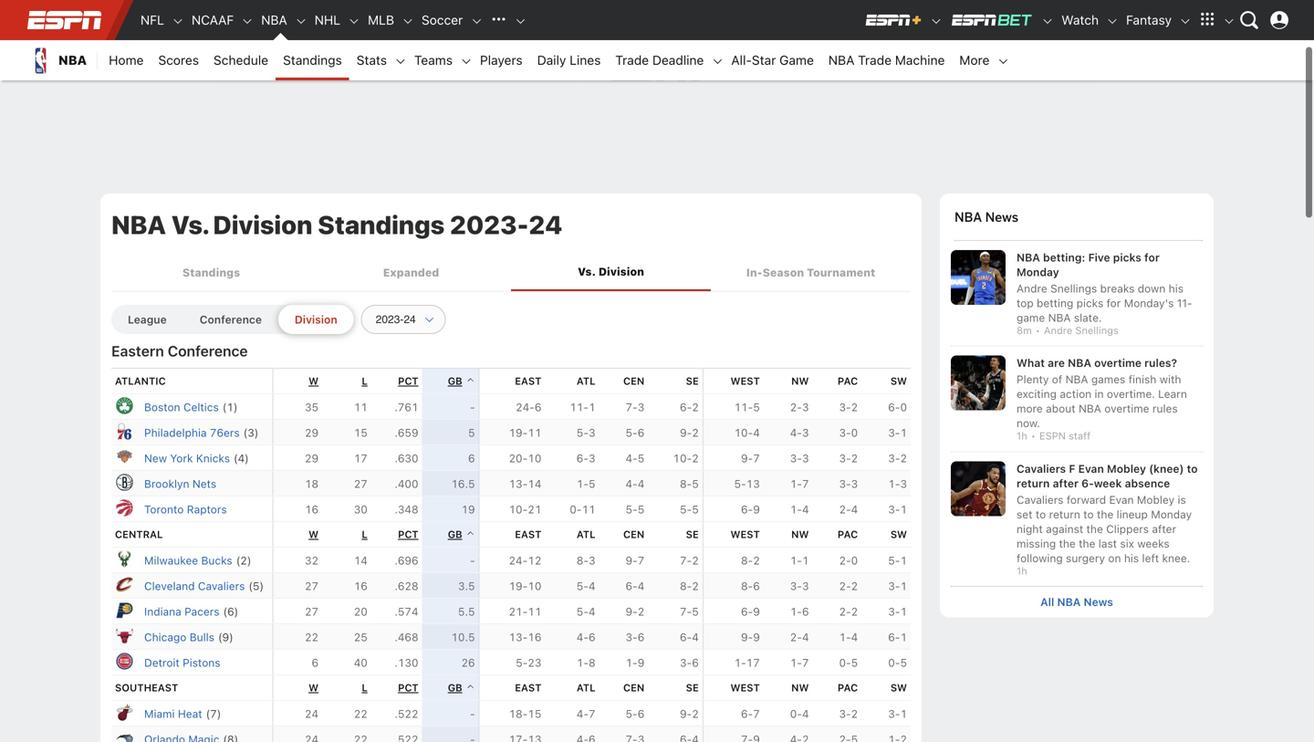 Task type: locate. For each thing, give the bounding box(es) containing it.
0 horizontal spatial 6-4
[[626, 580, 645, 593]]

1 horizontal spatial 6-4
[[680, 631, 699, 644]]

w link
[[309, 375, 319, 387], [309, 529, 319, 541], [309, 682, 319, 694]]

0 vertical spatial gb link
[[448, 375, 475, 387]]

nw for 1st 'pct' "link" from the top of the standings page main content
[[792, 375, 809, 387]]

nba link left home link
[[18, 40, 98, 80]]

7-5
[[680, 605, 699, 618]]

1-4 up 1-1
[[790, 503, 809, 516]]

l for l link associated with 2nd 'pct' "link" from the bottom
[[362, 529, 368, 541]]

(7)
[[206, 708, 221, 721]]

2 vertical spatial gb link
[[448, 682, 475, 694]]

3 pct from the top
[[398, 682, 419, 694]]

0 vertical spatial standings
[[283, 52, 342, 68]]

1 trade from the left
[[616, 52, 649, 68]]

schedule link
[[206, 40, 276, 80]]

monday inside cavaliers f evan mobley (knee) to return after 6-week absence cavaliers forward evan mobley is set to return to the lineup monday night against the clippers after missing the the last six weeks following surgery on his left knee. 1h
[[1151, 508, 1192, 521]]

0 horizontal spatial nba link
[[18, 40, 98, 80]]

andre inside nba betting: five picks for monday andre snellings breaks down his top betting picks for monday's 11- game nba slate.
[[1017, 282, 1048, 295]]

det image
[[115, 652, 133, 670]]

atlantic
[[115, 375, 166, 387]]

nhl image
[[348, 15, 361, 28]]

0 horizontal spatial his
[[1125, 552, 1140, 564]]

8-5
[[680, 478, 699, 490]]

3-2 up 3-0
[[839, 401, 858, 414]]

3-1 for 1-4
[[889, 503, 907, 516]]

1 - from the top
[[470, 401, 475, 414]]

1 5-6 from the top
[[626, 427, 645, 439]]

division
[[213, 210, 313, 240], [599, 265, 644, 278], [295, 313, 338, 326]]

atl down 1-8
[[577, 682, 596, 694]]

2 cen from the top
[[624, 529, 645, 541]]

2 pct from the top
[[398, 529, 419, 541]]

3 atl from the top
[[577, 682, 596, 694]]

1 vertical spatial conference
[[168, 343, 248, 360]]

16 up "20"
[[354, 580, 368, 593]]

cavaliers inside standings page main content
[[198, 580, 245, 593]]

3-1 down 1-3
[[889, 503, 907, 516]]

3 gb link from the top
[[448, 682, 475, 694]]

1 vertical spatial 3-6
[[680, 657, 699, 669]]

0 for 2-
[[851, 554, 858, 567]]

trade
[[616, 52, 649, 68], [858, 52, 892, 68]]

1 horizontal spatial monday
[[1151, 508, 1192, 521]]

betting
[[1037, 297, 1074, 309]]

all-star game link
[[724, 40, 822, 80]]

star
[[752, 52, 776, 68]]

evan up lineup
[[1110, 493, 1134, 506]]

6 down '1-9'
[[638, 708, 645, 721]]

2- up 2-0
[[839, 503, 851, 516]]

10- up "8-5"
[[673, 452, 692, 465]]

1 1h from the top
[[1017, 430, 1028, 442]]

5- down 11-1
[[577, 427, 589, 439]]

7 left 0-4 in the bottom of the page
[[753, 708, 760, 721]]

11 left .761
[[354, 401, 368, 414]]

0 vertical spatial 1-4
[[790, 503, 809, 516]]

west up 11-5
[[731, 375, 760, 387]]

0 vertical spatial 0
[[901, 401, 907, 414]]

0 vertical spatial 5-4
[[577, 580, 596, 593]]

1 pct from the top
[[398, 375, 419, 387]]

tab list containing vs. division
[[111, 254, 911, 291]]

2 w link from the top
[[309, 529, 319, 541]]

5-4 down 8-3
[[577, 580, 596, 593]]

3 pct link from the top
[[398, 682, 419, 694]]

teams image
[[460, 55, 473, 68]]

1 west from the top
[[731, 375, 760, 387]]

1-7 for 13
[[790, 478, 809, 490]]

3 w link from the top
[[309, 682, 319, 694]]

2 1h from the top
[[1017, 565, 1028, 577]]

27 left "20"
[[305, 605, 319, 618]]

cavaliers up 'set'
[[1017, 493, 1064, 506]]

last
[[1099, 537, 1118, 550]]

0 vertical spatial 29
[[305, 427, 319, 439]]

0 horizontal spatial to
[[1036, 508, 1046, 521]]

8-2 up 7-5
[[680, 580, 699, 593]]

game
[[780, 52, 814, 68]]

0 vertical spatial 1h
[[1017, 430, 1028, 442]]

4- for 5
[[626, 452, 638, 465]]

finish
[[1129, 373, 1157, 386]]

9-7 up 13 in the bottom of the page
[[741, 452, 760, 465]]

29
[[305, 427, 319, 439], [305, 452, 319, 465]]

2 13- from the top
[[509, 631, 528, 644]]

16 down 18
[[305, 503, 319, 516]]

3-1 for 0-4
[[889, 708, 907, 721]]

1 east from the top
[[515, 375, 542, 387]]

3 west from the top
[[731, 682, 760, 694]]

3 l link from the top
[[362, 682, 368, 694]]

5- up 4-6
[[577, 605, 589, 618]]

w for l link associated with 2nd 'pct' "link" from the bottom w link
[[309, 529, 319, 541]]

orl image
[[115, 729, 133, 742]]

4 down 7-5
[[692, 631, 699, 644]]

all
[[1041, 596, 1055, 608]]

vs. division
[[578, 265, 644, 278]]

profile management image
[[1271, 11, 1289, 29]]

1 pac from the top
[[838, 375, 858, 387]]

0 vertical spatial 1-7
[[790, 478, 809, 490]]

1 vertical spatial 27
[[305, 580, 319, 593]]

standings up expanded
[[318, 210, 445, 240]]

1 vertical spatial pct link
[[398, 529, 419, 541]]

for
[[1145, 251, 1160, 264], [1107, 297, 1121, 309]]

1 19- from the top
[[509, 427, 528, 439]]

5
[[753, 401, 760, 414], [468, 427, 475, 439], [638, 452, 645, 465], [589, 478, 596, 490], [692, 478, 699, 490], [638, 503, 645, 516], [692, 503, 699, 516], [692, 605, 699, 618], [851, 657, 858, 669], [901, 657, 907, 669]]

1 vertical spatial division
[[599, 265, 644, 278]]

3-6 up '1-9'
[[626, 631, 645, 644]]

9
[[753, 503, 760, 516], [753, 605, 760, 618], [753, 631, 760, 644], [638, 657, 645, 669]]

2 vertical spatial cavaliers
[[198, 580, 245, 593]]

0 vertical spatial 15
[[354, 427, 368, 439]]

pct up .761
[[398, 375, 419, 387]]

0 horizontal spatial vs.
[[172, 210, 208, 240]]

pct for 1st 'pct' "link" from the top of the standings page main content
[[398, 375, 419, 387]]

0 vertical spatial atl
[[577, 375, 596, 387]]

11- up 10-4 in the bottom right of the page
[[734, 401, 753, 414]]

3-2 for 3-2
[[839, 452, 858, 465]]

1 1-7 from the top
[[790, 478, 809, 490]]

4 up '1-9'
[[638, 580, 645, 593]]

5-5
[[626, 503, 645, 516], [680, 503, 699, 516]]

toronto raptors
[[144, 503, 227, 516]]

35
[[305, 401, 319, 414]]

2 west from the top
[[731, 529, 760, 541]]

6
[[535, 401, 542, 414], [638, 427, 645, 439], [468, 452, 475, 465], [753, 580, 760, 593], [802, 605, 809, 618], [589, 631, 596, 644], [638, 631, 645, 644], [312, 657, 319, 669], [692, 657, 699, 669], [638, 708, 645, 721]]

3 se from the top
[[686, 682, 699, 694]]

1 vertical spatial vs.
[[578, 265, 596, 278]]

snellings inside nba betting: five picks for monday andre snellings breaks down his top betting picks for monday's 11- game nba slate.
[[1051, 282, 1098, 295]]

1-4 left 6-1
[[839, 631, 858, 644]]

0 horizontal spatial 15
[[354, 427, 368, 439]]

after down f
[[1053, 477, 1079, 490]]

21
[[528, 503, 542, 516]]

sw for 1st 'pct' "link" from the top of the standings page main content the gb link
[[891, 375, 907, 387]]

- for 24-6
[[470, 401, 475, 414]]

10- for 21
[[509, 503, 528, 516]]

1 for 1-1
[[901, 554, 907, 567]]

0 vertical spatial w
[[309, 375, 319, 387]]

2 vertical spatial w
[[309, 682, 319, 694]]

2 nw from the top
[[792, 529, 809, 541]]

3-2 down 3-0
[[839, 452, 858, 465]]

to
[[1187, 462, 1198, 475], [1036, 508, 1046, 521], [1084, 508, 1094, 521]]

division inside "link"
[[295, 313, 338, 326]]

0 horizontal spatial 10-
[[509, 503, 528, 516]]

west for 2nd 'pct' "link" from the bottom
[[731, 529, 760, 541]]

0 vertical spatial vs.
[[172, 210, 208, 240]]

1 vertical spatial 1-7
[[790, 657, 809, 669]]

news down surgery
[[1084, 596, 1114, 608]]

1 horizontal spatial 24
[[529, 210, 563, 240]]

8- right 12
[[577, 554, 589, 567]]

5-6 for 4-7
[[626, 708, 645, 721]]

1 vertical spatial 13-
[[509, 631, 528, 644]]

29 up 18
[[305, 452, 319, 465]]

2 pct link from the top
[[398, 529, 419, 541]]

2 l from the top
[[362, 529, 368, 541]]

pct link down .348
[[398, 529, 419, 541]]

0 vertical spatial 8-2
[[741, 554, 760, 567]]

10- down 13-14
[[509, 503, 528, 516]]

cen down 4-4
[[624, 529, 645, 541]]

1 vertical spatial 19-
[[509, 580, 528, 593]]

2 vertical spatial gb
[[448, 682, 463, 694]]

gb for 3rd 'pct' "link"
[[448, 682, 463, 694]]

2- right 1-6
[[839, 605, 851, 618]]

3-3 for 3-
[[790, 452, 809, 465]]

2 vertical spatial division
[[295, 313, 338, 326]]

2 6-9 from the top
[[741, 605, 760, 618]]

3 east from the top
[[515, 682, 542, 694]]

west down 1-17
[[731, 682, 760, 694]]

1 gb link from the top
[[448, 375, 475, 387]]

1 10 from the top
[[528, 452, 542, 465]]

soccer link
[[414, 0, 470, 40]]

w for w link for 1st 'pct' "link" from the top of the standings page main content l link
[[309, 375, 319, 387]]

3-2
[[839, 401, 858, 414], [839, 452, 858, 465], [889, 452, 907, 465], [839, 708, 858, 721]]

0 vertical spatial pct
[[398, 375, 419, 387]]

9-7 right 8-3
[[626, 554, 645, 567]]

2 29 from the top
[[305, 452, 319, 465]]

overtime
[[1095, 357, 1142, 369], [1105, 402, 1150, 415]]

1 nw from the top
[[792, 375, 809, 387]]

cavaliers forward evan mobley is set to return to the lineup monday night against the clippers after missing the the last six weeks following surgery on his left knee. element
[[1017, 491, 1203, 565]]

2 east from the top
[[515, 529, 542, 541]]

7- for 7-2
[[680, 554, 692, 567]]

16
[[305, 503, 319, 516], [354, 580, 368, 593], [528, 631, 542, 644]]

1 2-2 from the top
[[839, 580, 858, 593]]

0 vertical spatial west
[[731, 375, 760, 387]]

2 vertical spatial 10-
[[509, 503, 528, 516]]

2-2 for 1-6
[[839, 605, 858, 618]]

1 l link from the top
[[362, 375, 368, 387]]

standings down nba icon
[[283, 52, 342, 68]]

nw up 0-4 in the bottom of the page
[[792, 682, 809, 694]]

2 2-2 from the top
[[839, 605, 858, 618]]

2 19- from the top
[[509, 580, 528, 593]]

trade deadline image
[[712, 55, 724, 68]]

monday's
[[1125, 297, 1174, 309]]

1 vertical spatial 16
[[354, 580, 368, 593]]

stats
[[357, 52, 387, 68]]

11-5
[[734, 401, 760, 414]]

3-2 for 6-0
[[839, 401, 858, 414]]

his right down
[[1169, 282, 1184, 295]]

andre snellings breaks down his top betting picks for monday's 11-game nba slate. element
[[1017, 279, 1203, 325]]

gb link for 2nd 'pct' "link" from the bottom
[[448, 529, 475, 541]]

17 down 9-9
[[746, 657, 760, 669]]

cleveland
[[144, 580, 195, 593]]

2 vertical spatial w link
[[309, 682, 319, 694]]

league link
[[111, 305, 183, 334]]

chicago
[[144, 631, 187, 644]]

2 vertical spatial 7-
[[680, 605, 692, 618]]

.696
[[395, 554, 419, 567]]

l link for 2nd 'pct' "link" from the bottom
[[362, 529, 368, 541]]

2 sw from the top
[[891, 529, 907, 541]]

cavaliers f evan mobley (knee) to return after 6-week absence image
[[951, 461, 1006, 516]]

(2)
[[236, 554, 251, 567]]

cavaliers f evan mobley (knee) to return after 6-week absence cavaliers forward evan mobley is set to return to the lineup monday night against the clippers after missing the the last six weeks following surgery on his left knee. 1h
[[1017, 462, 1198, 577]]

1 horizontal spatial 11-
[[734, 401, 753, 414]]

1 gb from the top
[[448, 375, 463, 387]]

more espn image
[[1194, 6, 1222, 34], [1223, 15, 1236, 28]]

3-1 for 3-3
[[889, 580, 907, 593]]

pct down .130
[[398, 682, 419, 694]]

20-
[[509, 452, 528, 465]]

9-9
[[741, 631, 760, 644]]

milwaukee
[[144, 554, 198, 567]]

trade deadline link
[[608, 40, 712, 80]]

1 vertical spatial evan
[[1110, 493, 1134, 506]]

4 up 2-0
[[851, 503, 858, 516]]

miami heat link
[[144, 708, 202, 721]]

west
[[731, 375, 760, 387], [731, 529, 760, 541], [731, 682, 760, 694]]

2 horizontal spatial 10-
[[734, 427, 753, 439]]

8- up 7-5
[[680, 580, 692, 593]]

pct for 2nd 'pct' "link" from the bottom
[[398, 529, 419, 541]]

for down breaks at the top right of the page
[[1107, 297, 1121, 309]]

8-2 up 8-6
[[741, 554, 760, 567]]

2-4 down 1-6
[[790, 631, 809, 644]]

3-6 down 7-5
[[680, 657, 699, 669]]

76ers
[[210, 427, 240, 439]]

2 5-4 from the top
[[577, 605, 596, 618]]

nba trade machine
[[829, 52, 945, 68]]

1 cen from the top
[[624, 375, 645, 387]]

0 for 3-
[[851, 427, 858, 439]]

andre up top
[[1017, 282, 1048, 295]]

conference
[[200, 313, 262, 326], [168, 343, 248, 360]]

19-10
[[509, 580, 542, 593]]

1 5-4 from the top
[[577, 580, 596, 593]]

1 13- from the top
[[509, 478, 528, 490]]

standings inside tab list
[[182, 266, 240, 279]]

2 vertical spatial pct link
[[398, 682, 419, 694]]

f
[[1069, 462, 1076, 475]]

2 5-6 from the top
[[626, 708, 645, 721]]

1 vertical spatial 6-4
[[680, 631, 699, 644]]

7- for 7-5
[[680, 605, 692, 618]]

surgery
[[1066, 552, 1106, 564]]

1 vertical spatial 2-2
[[839, 605, 858, 618]]

2 l link from the top
[[362, 529, 368, 541]]

detroit pistons
[[144, 657, 221, 669]]

2 pac from the top
[[838, 529, 858, 541]]

in
[[1095, 388, 1104, 400]]

27 for 16
[[305, 580, 319, 593]]

2 vertical spatial 27
[[305, 605, 319, 618]]

2 3-1 from the top
[[889, 503, 907, 516]]

3-1 down 6-1
[[889, 708, 907, 721]]

0 horizontal spatial 9-7
[[626, 554, 645, 567]]

19- for 11
[[509, 427, 528, 439]]

list
[[951, 250, 1203, 577]]

24-
[[516, 401, 535, 414], [509, 554, 528, 567]]

13- for 14
[[509, 478, 528, 490]]

0 vertical spatial 13-
[[509, 478, 528, 490]]

2 vertical spatial -
[[470, 708, 475, 721]]

1 vertical spatial picks
[[1077, 297, 1104, 309]]

4- up 1-8
[[577, 631, 589, 644]]

7-
[[626, 401, 638, 414], [680, 554, 692, 567], [680, 605, 692, 618]]

1 for 1-6
[[901, 605, 907, 618]]

22
[[305, 631, 319, 644], [354, 708, 368, 721]]

(5)
[[249, 580, 264, 593]]

2 vertical spatial nw
[[792, 682, 809, 694]]

1 vertical spatial pac
[[838, 529, 858, 541]]

conference up eastern conference
[[200, 313, 262, 326]]

29 for 17
[[305, 452, 319, 465]]

picks up slate. at the top right
[[1077, 297, 1104, 309]]

3 3-1 from the top
[[889, 580, 907, 593]]

tab list
[[111, 254, 911, 291]]

3 nw from the top
[[792, 682, 809, 694]]

nba betting: five picks for monday element
[[1017, 250, 1203, 279]]

detroit
[[144, 657, 180, 669]]

tor image
[[115, 499, 133, 517]]

1 w link from the top
[[309, 375, 319, 387]]

1 vertical spatial nw
[[792, 529, 809, 541]]

2 vertical spatial sw
[[891, 682, 907, 694]]

1 horizontal spatial 10-
[[673, 452, 692, 465]]

1 for 0-4
[[901, 708, 907, 721]]

sw for the gb link related to 3rd 'pct' "link"
[[891, 682, 907, 694]]

1 vertical spatial east
[[515, 529, 542, 541]]

0 horizontal spatial 5-5
[[626, 503, 645, 516]]

cavaliers f evan mobley (knee) to return after 6-week absence element
[[1017, 461, 1203, 491]]

2-4 up 2-0
[[839, 503, 858, 516]]

pct link up .761
[[398, 375, 419, 387]]

1 vertical spatial 1-4
[[839, 631, 858, 644]]

cleveland cavaliers (5)
[[144, 580, 264, 593]]

0 vertical spatial 3-3
[[790, 452, 809, 465]]

4 3-1 from the top
[[889, 605, 907, 618]]

2-2 down 2-0
[[839, 580, 858, 593]]

1 w from the top
[[309, 375, 319, 387]]

pac for 2nd 'pct' "link" from the bottom
[[838, 529, 858, 541]]

snellings
[[1051, 282, 1098, 295], [1076, 325, 1119, 336]]

19- up 21-
[[509, 580, 528, 593]]

5-4
[[577, 580, 596, 593], [577, 605, 596, 618]]

3 - from the top
[[470, 708, 475, 721]]

list containing nba betting: five picks for monday
[[951, 250, 1203, 577]]

15 left .659
[[354, 427, 368, 439]]

0 vertical spatial 10-
[[734, 427, 753, 439]]

nba betting: five picks for monday andre snellings breaks down his top betting picks for monday's 11- game nba slate.
[[1017, 251, 1193, 324]]

l for 1st 'pct' "link" from the top of the standings page main content l link
[[362, 375, 368, 387]]

mil image
[[115, 550, 133, 568]]

0 vertical spatial l link
[[362, 375, 368, 387]]

plenty of nba games finish with exciting action in overtime. learn more about nba overtime rules now. element
[[1017, 370, 1203, 431]]

7
[[753, 452, 760, 465], [802, 478, 809, 490], [638, 554, 645, 567], [802, 657, 809, 669], [589, 708, 596, 721], [753, 708, 760, 721]]

0 vertical spatial 22
[[305, 631, 319, 644]]

6-2
[[680, 401, 699, 414]]

24- up 19-10
[[509, 554, 528, 567]]

nfl image
[[172, 15, 184, 28]]

2- right 1-1
[[839, 554, 851, 567]]

19- up 20-
[[509, 427, 528, 439]]

trade left deadline
[[616, 52, 649, 68]]

7- down 7-2
[[680, 605, 692, 618]]

1-7 right 13 in the bottom of the page
[[790, 478, 809, 490]]

1 atl from the top
[[577, 375, 596, 387]]

11 down 1-5
[[582, 503, 596, 516]]

central
[[115, 529, 163, 541]]

in-season tournament
[[747, 266, 876, 279]]

gb link for 3rd 'pct' "link"
[[448, 682, 475, 694]]

1 for 2-4
[[901, 631, 907, 644]]

6- down 7-5
[[680, 631, 692, 644]]

mia image
[[115, 703, 133, 721]]

1 3-1 from the top
[[889, 427, 907, 439]]

gb link for 1st 'pct' "link" from the top of the standings page main content
[[448, 375, 475, 387]]

4-4
[[626, 478, 645, 490]]

10 for 19-
[[528, 580, 542, 593]]

6- right 7-3 in the left bottom of the page
[[680, 401, 692, 414]]

sw up 6-0
[[891, 375, 907, 387]]

0 horizontal spatial 11-
[[570, 401, 589, 414]]

1h down now.
[[1017, 430, 1028, 442]]

5-5 down 4-4
[[626, 503, 645, 516]]

2 gb link from the top
[[448, 529, 475, 541]]

6-3
[[577, 452, 596, 465]]

l link
[[362, 375, 368, 387], [362, 529, 368, 541], [362, 682, 368, 694]]

2 0-5 from the left
[[889, 657, 907, 669]]

5-6
[[626, 427, 645, 439], [626, 708, 645, 721]]

0 vertical spatial east
[[515, 375, 542, 387]]

tab list inside standings page main content
[[111, 254, 911, 291]]

24- for 12
[[509, 554, 528, 567]]

1 vertical spatial 6-9
[[741, 605, 760, 618]]

2 gb from the top
[[448, 529, 463, 541]]

5- right 2-0
[[889, 554, 901, 567]]

5-3
[[577, 427, 596, 439]]

10- for 2
[[673, 452, 692, 465]]

2-2
[[839, 580, 858, 593], [839, 605, 858, 618]]

monday down betting:
[[1017, 266, 1060, 278]]

9 down 13 in the bottom of the page
[[753, 503, 760, 516]]

pacers
[[185, 605, 220, 618]]

3 pac from the top
[[838, 682, 858, 694]]

3 up 4-3
[[802, 401, 809, 414]]

1 vertical spatial 1h
[[1017, 565, 1028, 577]]

0 vertical spatial pac
[[838, 375, 858, 387]]

0 vertical spatial 16
[[305, 503, 319, 516]]

3 cen from the top
[[624, 682, 645, 694]]

nw up 1-1
[[792, 529, 809, 541]]

0 vertical spatial w link
[[309, 375, 319, 387]]

1 for 1-4
[[901, 503, 907, 516]]

1 se from the top
[[686, 375, 699, 387]]

3 w from the top
[[309, 682, 319, 694]]

w link for 3rd 'pct' "link"'s l link
[[309, 682, 319, 694]]

1 horizontal spatial vs.
[[578, 265, 596, 278]]

3 l from the top
[[362, 682, 368, 694]]

1 sw from the top
[[891, 375, 907, 387]]

1 vertical spatial sw
[[891, 529, 907, 541]]

0 vertical spatial for
[[1145, 251, 1160, 264]]

2023-
[[450, 210, 529, 240]]

10 down 19-11
[[528, 452, 542, 465]]

3-3 for 2-
[[790, 580, 809, 593]]

espn bet image
[[951, 13, 1035, 27]]

10.5
[[451, 631, 475, 644]]

against
[[1046, 522, 1084, 535]]

8
[[589, 657, 596, 669]]

sw for 2nd 'pct' "link" from the bottom the gb link
[[891, 529, 907, 541]]

1 horizontal spatial 15
[[528, 708, 542, 721]]

5 3-1 from the top
[[889, 708, 907, 721]]

nba trade machine link
[[822, 40, 953, 80]]

daily lines link
[[530, 40, 608, 80]]

2 1-7 from the top
[[790, 657, 809, 669]]

17
[[354, 452, 368, 465], [746, 657, 760, 669]]

return
[[1017, 477, 1050, 490], [1050, 508, 1081, 521]]

w link for 1st 'pct' "link" from the top of the standings page main content l link
[[309, 375, 319, 387]]

1 vertical spatial 24
[[305, 708, 319, 721]]

2 se from the top
[[686, 529, 699, 541]]

new york knicks link
[[144, 452, 230, 465]]

3 gb from the top
[[448, 682, 463, 694]]

2 w from the top
[[309, 529, 319, 541]]

3 sw from the top
[[891, 682, 907, 694]]

ncaaf link
[[184, 0, 241, 40]]

2 horizontal spatial 16
[[528, 631, 542, 644]]

9-
[[680, 427, 692, 439], [741, 452, 753, 465], [626, 554, 638, 567], [626, 605, 638, 618], [741, 631, 753, 644], [680, 708, 692, 721]]

2 10 from the top
[[528, 580, 542, 593]]

monday inside nba betting: five picks for monday andre snellings breaks down his top betting picks for monday's 11- game nba slate.
[[1017, 266, 1060, 278]]

7- for 7-3
[[626, 401, 638, 414]]

2 atl from the top
[[577, 529, 596, 541]]

east up 24-6
[[515, 375, 542, 387]]

2- for 1-6
[[839, 605, 851, 618]]

0 vertical spatial 6-4
[[626, 580, 645, 593]]

1 6-9 from the top
[[741, 503, 760, 516]]

1 29 from the top
[[305, 427, 319, 439]]

2 vertical spatial 3-3
[[790, 580, 809, 593]]

2 - from the top
[[470, 554, 475, 567]]

19-
[[509, 427, 528, 439], [509, 580, 528, 593]]

cen for 1st 'pct' "link" from the top of the standings page main content
[[624, 375, 645, 387]]

2 trade from the left
[[858, 52, 892, 68]]

- left 24-6
[[470, 401, 475, 414]]

1-7 for 17
[[790, 657, 809, 669]]

west down 5-13
[[731, 529, 760, 541]]

1 l from the top
[[362, 375, 368, 387]]

game
[[1017, 311, 1046, 324]]

1 for 4-3
[[901, 427, 907, 439]]

5-6 up 4-5 on the left bottom
[[626, 427, 645, 439]]

l link for 1st 'pct' "link" from the top of the standings page main content
[[362, 375, 368, 387]]



Task type: vqa. For each thing, say whether or not it's contained in the screenshot.
(2)
yes



Task type: describe. For each thing, give the bounding box(es) containing it.
0 vertical spatial conference
[[200, 313, 262, 326]]

6- down 8-6
[[741, 605, 753, 618]]

daily lines
[[537, 52, 601, 68]]

9- up '1-9'
[[626, 605, 638, 618]]

1-3
[[889, 478, 907, 490]]

philadelphia
[[144, 427, 207, 439]]

19- for 10
[[509, 580, 528, 593]]

3-1 for 4-3
[[889, 427, 907, 439]]

0 horizontal spatial picks
[[1077, 297, 1104, 309]]

18-
[[509, 708, 528, 721]]

11- inside nba betting: five picks for monday andre snellings breaks down his top betting picks for monday's 11- game nba slate.
[[1178, 297, 1193, 309]]

atl for 3rd 'pct' "link"
[[577, 682, 596, 694]]

miami heat (7)
[[144, 708, 221, 721]]

6 down 1-1
[[802, 605, 809, 618]]

5- right "8-5"
[[734, 478, 746, 490]]

1- down 1-1
[[790, 605, 802, 618]]

1 horizontal spatial more espn image
[[1223, 15, 1236, 28]]

1 for 3-3
[[901, 580, 907, 593]]

0 horizontal spatial 16
[[305, 503, 319, 516]]

2- for 1-4
[[839, 503, 851, 516]]

players
[[480, 52, 523, 68]]

knicks
[[196, 452, 230, 465]]

.574
[[395, 605, 419, 618]]

4 right 6-7
[[802, 708, 809, 721]]

1 vertical spatial overtime
[[1105, 402, 1150, 415]]

9 for 1-6
[[753, 605, 760, 618]]

6 up 4-5 on the left bottom
[[638, 427, 645, 439]]

3-1 for 1-6
[[889, 605, 907, 618]]

se for 2nd 'pct' "link" from the bottom
[[686, 529, 699, 541]]

4 down 4-5 on the left bottom
[[638, 478, 645, 490]]

ncaaf image
[[241, 15, 254, 28]]

5-1
[[889, 554, 907, 567]]

west for 1st 'pct' "link" from the top of the standings page main content
[[731, 375, 760, 387]]

8-6
[[741, 580, 760, 593]]

0 vertical spatial return
[[1017, 477, 1050, 490]]

5- down 13-16
[[516, 657, 528, 669]]

andre snellings
[[1044, 325, 1119, 336]]

gb for 1st 'pct' "link" from the top of the standings page main content
[[448, 375, 463, 387]]

0 vertical spatial overtime
[[1095, 357, 1142, 369]]

3 down 2-3
[[802, 427, 809, 439]]

pistons
[[183, 657, 221, 669]]

4- for 4
[[626, 478, 638, 490]]

9- up 5-13
[[741, 452, 753, 465]]

4 down 8-3
[[589, 580, 596, 593]]

1 vertical spatial 9-7
[[626, 554, 645, 567]]

9 for 1-4
[[753, 503, 760, 516]]

.659
[[395, 427, 419, 439]]

12
[[528, 554, 542, 567]]

expanded link
[[311, 256, 511, 290]]

espn+ image
[[865, 13, 923, 27]]

18
[[305, 478, 319, 490]]

more image
[[997, 55, 1010, 68]]

1 vertical spatial return
[[1050, 508, 1081, 521]]

1h inside cavaliers f evan mobley (knee) to return after 6-week absence cavaliers forward evan mobley is set to return to the lineup monday night against the clippers after missing the the last six weeks following surgery on his left knee. 1h
[[1017, 565, 1028, 577]]

left
[[1143, 552, 1160, 564]]

5-4 for 6-
[[577, 580, 596, 593]]

3 left cavaliers f evan mobley (knee) to return after 6-week absence image
[[901, 478, 907, 490]]

action
[[1060, 388, 1092, 400]]

0 vertical spatial 3-6
[[626, 631, 645, 644]]

9- right 8-3
[[626, 554, 638, 567]]

6 up 9-9
[[753, 580, 760, 593]]

1 vertical spatial mobley
[[1137, 493, 1175, 506]]

5- right 4-7
[[626, 708, 638, 721]]

0 vertical spatial standings link
[[276, 40, 349, 80]]

gb for 2nd 'pct' "link" from the bottom
[[448, 529, 463, 541]]

ind image
[[115, 601, 133, 619]]

9- left 6-7
[[680, 708, 692, 721]]

nba inside standings page main content
[[111, 210, 166, 240]]

30
[[354, 503, 368, 516]]

clippers
[[1107, 522, 1149, 535]]

0 vertical spatial 9-7
[[741, 452, 760, 465]]

0 vertical spatial news
[[986, 209, 1019, 226]]

4-7
[[577, 708, 596, 721]]

nw for 2nd 'pct' "link" from the bottom
[[792, 529, 809, 541]]

more sports image
[[514, 15, 527, 28]]

pac for 1st 'pct' "link" from the top of the standings page main content
[[838, 375, 858, 387]]

lineup
[[1117, 508, 1148, 521]]

4- for 3
[[790, 427, 802, 439]]

watch image
[[1107, 15, 1119, 28]]

(9)
[[218, 631, 233, 644]]

cen for 2nd 'pct' "link" from the bottom
[[624, 529, 645, 541]]

1- right 13 in the bottom of the page
[[790, 478, 802, 490]]

season
[[763, 266, 804, 279]]

advertisement element
[[215, 0, 1100, 184]]

21-
[[509, 605, 528, 618]]

1- down 6-0
[[889, 478, 901, 490]]

29 for 15
[[305, 427, 319, 439]]

toronto
[[144, 503, 184, 516]]

4 up 1-1
[[802, 503, 809, 516]]

more
[[1017, 402, 1043, 415]]

division inside tab list
[[599, 265, 644, 278]]

20-10
[[509, 452, 542, 465]]

1 vertical spatial after
[[1153, 522, 1177, 535]]

4- for 7
[[577, 708, 589, 721]]

espn more sports home page image
[[485, 6, 512, 34]]

night
[[1017, 522, 1043, 535]]

his inside cavaliers f evan mobley (knee) to return after 6-week absence cavaliers forward evan mobley is set to return to the lineup monday night against the clippers after missing the the last six weeks following surgery on his left knee. 1h
[[1125, 552, 1140, 564]]

6- up 1-5
[[577, 452, 589, 465]]

0 vertical spatial cavaliers
[[1017, 462, 1066, 475]]

l link for 3rd 'pct' "link"
[[362, 682, 368, 694]]

1-9
[[626, 657, 645, 669]]

0 for 6-
[[901, 401, 907, 414]]

1 vertical spatial for
[[1107, 297, 1121, 309]]

w for w link for 3rd 'pct' "link"'s l link
[[309, 682, 319, 694]]

the up surgery
[[1079, 537, 1096, 550]]

his inside nba betting: five picks for monday andre snellings breaks down his top betting picks for monday's 11- game nba slate.
[[1169, 282, 1184, 295]]

1- right the 8 at the bottom
[[626, 657, 638, 669]]

11- for 11-5
[[734, 401, 753, 414]]

stats link
[[349, 40, 394, 80]]

the down the forward at the right of the page
[[1097, 508, 1114, 521]]

3-2 up 1-3
[[889, 452, 907, 465]]

atl for 1st 'pct' "link" from the top of the standings page main content
[[577, 375, 596, 387]]

(4)
[[234, 452, 249, 465]]

1 horizontal spatial nba link
[[254, 0, 295, 40]]

7 up 13 in the bottom of the page
[[753, 452, 760, 465]]

6- up '1-9'
[[626, 580, 638, 593]]

3 down 0-11
[[589, 554, 596, 567]]

machine
[[895, 52, 945, 68]]

nhl
[[315, 12, 341, 27]]

global navigation element
[[18, 0, 1296, 40]]

2- for 3-3
[[839, 580, 851, 593]]

(1)
[[223, 401, 238, 414]]

- for 18-15
[[470, 708, 475, 721]]

13- for 16
[[509, 631, 528, 644]]

10-2
[[673, 452, 699, 465]]

- for 24-12
[[470, 554, 475, 567]]

6-9 for 1-6
[[741, 605, 760, 618]]

3 down 4-3
[[802, 452, 809, 465]]

3 left 6-2
[[638, 401, 645, 414]]

13-16
[[509, 631, 542, 644]]

east for 3rd 'pct' "link"
[[515, 682, 542, 694]]

espn plus image
[[930, 15, 943, 28]]

division link
[[278, 305, 354, 334]]

1 horizontal spatial to
[[1084, 508, 1094, 521]]

9 for 2-4
[[753, 631, 760, 644]]

6 up '1-9'
[[638, 631, 645, 644]]

6- down 5-13
[[741, 503, 753, 516]]

1 pct link from the top
[[398, 375, 419, 387]]

toronto raptors link
[[144, 503, 227, 516]]

0 vertical spatial mobley
[[1107, 462, 1147, 475]]

indiana
[[144, 605, 181, 618]]

home link
[[101, 40, 151, 80]]

nw for 3rd 'pct' "link"
[[792, 682, 809, 694]]

chicago bulls link
[[144, 631, 215, 644]]

9- up 1-17
[[741, 631, 753, 644]]

5.5
[[458, 605, 475, 618]]

0 vertical spatial picks
[[1114, 251, 1142, 264]]

23
[[528, 657, 542, 669]]

1-5
[[577, 478, 596, 490]]

se for 3rd 'pct' "link"
[[686, 682, 699, 694]]

4 down 11-5
[[753, 427, 760, 439]]

schedule
[[214, 52, 268, 68]]

2- up 4-3
[[790, 401, 802, 414]]

4-5
[[626, 452, 645, 465]]

1- up 1-1
[[790, 503, 802, 516]]

mlb link
[[361, 0, 402, 40]]

detroit pistons link
[[144, 657, 221, 669]]

teams
[[414, 52, 453, 68]]

7 up 0-4 in the bottom of the page
[[802, 657, 809, 669]]

pct for 3rd 'pct' "link"
[[398, 682, 419, 694]]

1- up 0-11
[[577, 478, 589, 490]]

4 left 6-1
[[851, 631, 858, 644]]

4-3
[[790, 427, 809, 439]]

bos image
[[115, 396, 133, 415]]

4 down 1-6
[[802, 631, 809, 644]]

pac for 3rd 'pct' "link"
[[838, 682, 858, 694]]

2-3
[[790, 401, 809, 414]]

5- down 8-3
[[577, 580, 589, 593]]

21-11
[[509, 605, 542, 618]]

6- up 1-3
[[889, 401, 901, 414]]

9-2 for 7
[[680, 708, 699, 721]]

se for 1st 'pct' "link" from the top of the standings page main content
[[686, 375, 699, 387]]

1- right 1-17
[[790, 657, 802, 669]]

1 horizontal spatial 16
[[354, 580, 368, 593]]

1 vertical spatial 17
[[746, 657, 760, 669]]

1 vertical spatial 15
[[528, 708, 542, 721]]

philadelphia 76ers (3)
[[144, 427, 259, 439]]

1 5-5 from the left
[[626, 503, 645, 516]]

7 down 4-3
[[802, 478, 809, 490]]

1 horizontal spatial 22
[[354, 708, 368, 721]]

1 vertical spatial 2-4
[[790, 631, 809, 644]]

5- down "8-5"
[[680, 503, 692, 516]]

6- down 5-1
[[889, 631, 901, 644]]

cle image
[[115, 575, 133, 594]]

with
[[1160, 373, 1182, 386]]

7-3
[[626, 401, 645, 414]]

2-2 for 3-3
[[839, 580, 858, 593]]

1 vertical spatial andre
[[1044, 325, 1073, 336]]

11- for 11-1
[[570, 401, 589, 414]]

nba image
[[295, 15, 307, 28]]

1 horizontal spatial 1-4
[[839, 631, 858, 644]]

in-season tournament link
[[711, 256, 911, 290]]

3 left 1-3
[[851, 478, 858, 490]]

1 vertical spatial cavaliers
[[1017, 493, 1064, 506]]

mlb image
[[402, 15, 414, 28]]

27 for 20
[[305, 605, 319, 618]]

11-1
[[570, 401, 596, 414]]

2 vertical spatial 16
[[528, 631, 542, 644]]

5- up 4-5 on the left bottom
[[626, 427, 638, 439]]

6 left 40
[[312, 657, 319, 669]]

1 vertical spatial 9-2
[[626, 605, 645, 618]]

1 horizontal spatial evan
[[1110, 493, 1134, 506]]

11 for 21-11
[[528, 605, 542, 618]]

3 down 5-3
[[589, 452, 596, 465]]

0 vertical spatial 27
[[354, 478, 368, 490]]

what are nba overtime rules? element
[[1017, 356, 1203, 370]]

8- up 9-9
[[741, 580, 753, 593]]

1- left 6-1
[[839, 631, 851, 644]]

east for 2nd 'pct' "link" from the bottom
[[515, 529, 542, 541]]

0 horizontal spatial 8-2
[[680, 580, 699, 593]]

5-6 for 5-3
[[626, 427, 645, 439]]

25
[[354, 631, 368, 644]]

8- up 8-6
[[741, 554, 753, 567]]

0 vertical spatial evan
[[1079, 462, 1105, 475]]

9 right the 8 at the bottom
[[638, 657, 645, 669]]

6 up the 8 at the bottom
[[589, 631, 596, 644]]

phi image
[[115, 422, 133, 440]]

11 for 0-11
[[582, 503, 596, 516]]

east for 1st 'pct' "link" from the top of the standings page main content
[[515, 375, 542, 387]]

espn
[[1040, 430, 1066, 442]]

10 for 20-
[[528, 452, 542, 465]]

l for 3rd 'pct' "link"'s l link
[[362, 682, 368, 694]]

18-15
[[509, 708, 542, 721]]

heat
[[178, 708, 202, 721]]

bkn image
[[115, 473, 133, 491]]

3.5
[[458, 580, 475, 593]]

3-2 for 3-1
[[839, 708, 858, 721]]

7-2
[[680, 554, 699, 567]]

1-6
[[790, 605, 809, 618]]

5-23
[[516, 657, 542, 669]]

the up last
[[1087, 522, 1104, 535]]

fantasy link
[[1119, 0, 1180, 40]]

6-9 for 1-4
[[741, 503, 760, 516]]

1 vertical spatial 14
[[354, 554, 368, 567]]

5-13
[[734, 478, 760, 490]]

0 vertical spatial 17
[[354, 452, 368, 465]]

24- for 6
[[516, 401, 535, 414]]

1 vertical spatial standings link
[[111, 256, 311, 290]]

1- down 9-9
[[734, 657, 746, 669]]

all-star game
[[732, 52, 814, 68]]

1 vertical spatial 3-3
[[839, 478, 858, 490]]

1 0-5 from the left
[[839, 657, 858, 669]]

the down against
[[1060, 537, 1076, 550]]

cen for 3rd 'pct' "link"
[[624, 682, 645, 694]]

chicago bulls (9)
[[144, 631, 233, 644]]

soccer image
[[470, 15, 483, 28]]

1- down 4-6
[[577, 657, 589, 669]]

6 up 16.5
[[468, 452, 475, 465]]

9- up 10-2 on the bottom
[[680, 427, 692, 439]]

nba betting: five picks for monday image
[[951, 250, 1006, 305]]

eastern
[[111, 343, 164, 360]]

fantasy image
[[1180, 15, 1192, 28]]

standings page main content
[[100, 194, 940, 742]]

milwaukee bucks (2)
[[144, 554, 251, 567]]

learn
[[1159, 388, 1188, 400]]

0 vertical spatial 24
[[529, 210, 563, 240]]

1 horizontal spatial for
[[1145, 251, 1160, 264]]

are
[[1048, 357, 1065, 369]]

8- down 10-2 on the bottom
[[680, 478, 692, 490]]

1- up 1-6
[[790, 554, 802, 567]]

in-
[[747, 266, 763, 279]]

3-0
[[839, 427, 858, 439]]

all-
[[732, 52, 752, 68]]

boston
[[144, 401, 180, 414]]

nfl
[[141, 12, 164, 27]]

0 vertical spatial division
[[213, 210, 313, 240]]

top
[[1017, 297, 1034, 309]]

betting:
[[1044, 251, 1086, 264]]

.130
[[395, 657, 419, 669]]

3 down 1-1
[[802, 580, 809, 593]]

atl for 2nd 'pct' "link" from the bottom
[[577, 529, 596, 541]]

nba inside global navigation element
[[261, 12, 287, 27]]

(6)
[[223, 605, 238, 618]]

6 down 7-5
[[692, 657, 699, 669]]

2- down 1-6
[[790, 631, 802, 644]]

6- inside cavaliers f evan mobley (knee) to return after 6-week absence cavaliers forward evan mobley is set to return to the lineup monday night against the clippers after missing the the last six weeks following surgery on his left knee. 1h
[[1082, 477, 1094, 490]]

4- for 6
[[577, 631, 589, 644]]

11 for 19-11
[[528, 427, 542, 439]]

9-2 for 3
[[680, 427, 699, 439]]

13
[[746, 478, 760, 490]]

0-4
[[790, 708, 809, 721]]

stats image
[[394, 55, 407, 68]]

vs. inside tab list
[[578, 265, 596, 278]]

5- down 4-4
[[626, 503, 638, 516]]

w link for l link associated with 2nd 'pct' "link" from the bottom
[[309, 529, 319, 541]]

espn bet image
[[1042, 15, 1055, 28]]

0 horizontal spatial after
[[1053, 477, 1079, 490]]

1 horizontal spatial 2-4
[[839, 503, 858, 516]]

1 horizontal spatial news
[[1084, 596, 1114, 608]]

7 left 7-2
[[638, 554, 645, 567]]

chi image
[[115, 626, 133, 645]]

down
[[1138, 282, 1166, 295]]

5-4 for 9-
[[577, 605, 596, 618]]

what are nba overtime rules? image
[[951, 356, 1006, 411]]

10- for 4
[[734, 427, 753, 439]]

1 vertical spatial snellings
[[1076, 325, 1119, 336]]

6 up 19-11
[[535, 401, 542, 414]]

1 vertical spatial standings
[[318, 210, 445, 240]]

2 5-5 from the left
[[680, 503, 699, 516]]

3 up '6-3'
[[589, 427, 596, 439]]

ny image
[[115, 448, 133, 466]]

2 horizontal spatial to
[[1187, 462, 1198, 475]]

0 vertical spatial 14
[[528, 478, 542, 490]]

staff
[[1069, 430, 1091, 442]]

2- for 1-1
[[839, 554, 851, 567]]

7 down the 8 at the bottom
[[589, 708, 596, 721]]

0 horizontal spatial more espn image
[[1194, 6, 1222, 34]]

milwaukee bucks link
[[144, 554, 233, 567]]

6- down 1-17
[[741, 708, 753, 721]]

4 up 4-6
[[589, 605, 596, 618]]

about
[[1046, 402, 1076, 415]]



